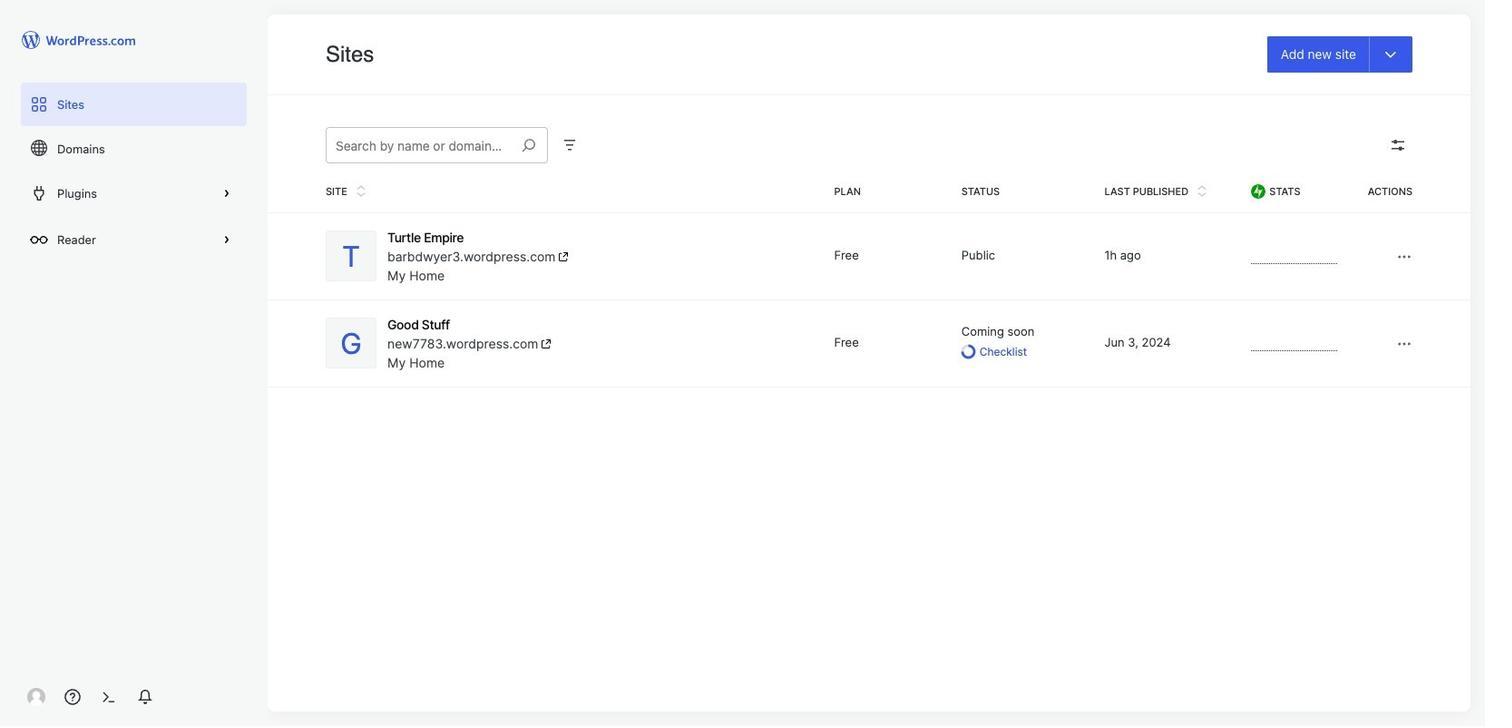Task type: describe. For each thing, give the bounding box(es) containing it.
1 vertical spatial site icon image
[[341, 318, 362, 368]]



Task type: locate. For each thing, give the bounding box(es) containing it.
2 highest hourly views 0 image from the top
[[1252, 339, 1338, 351]]

1 vertical spatial highest hourly views 0 image
[[1252, 339, 1338, 351]]

Search by name or domain… search field
[[327, 131, 518, 160]]

view options image
[[1388, 134, 1409, 156]]

highest hourly views 0 image
[[1252, 252, 1338, 264], [1252, 339, 1338, 351]]

highest hourly views 0 image for bottom site icon
[[1252, 339, 1338, 351]]

1 highest hourly views 0 image from the top
[[1252, 252, 1338, 264]]

toggle menu image
[[1383, 46, 1399, 63]]

filters image
[[559, 134, 581, 156]]

0 vertical spatial site icon image
[[343, 231, 360, 281]]

barbdwyerdefense image
[[27, 688, 45, 706]]

site icon image
[[343, 231, 360, 281], [341, 318, 362, 368]]

highest hourly views 0 image for top site icon
[[1252, 252, 1338, 264]]

0 vertical spatial highest hourly views 0 image
[[1252, 252, 1338, 264]]



Task type: vqa. For each thing, say whether or not it's contained in the screenshot.
the topmost img
no



